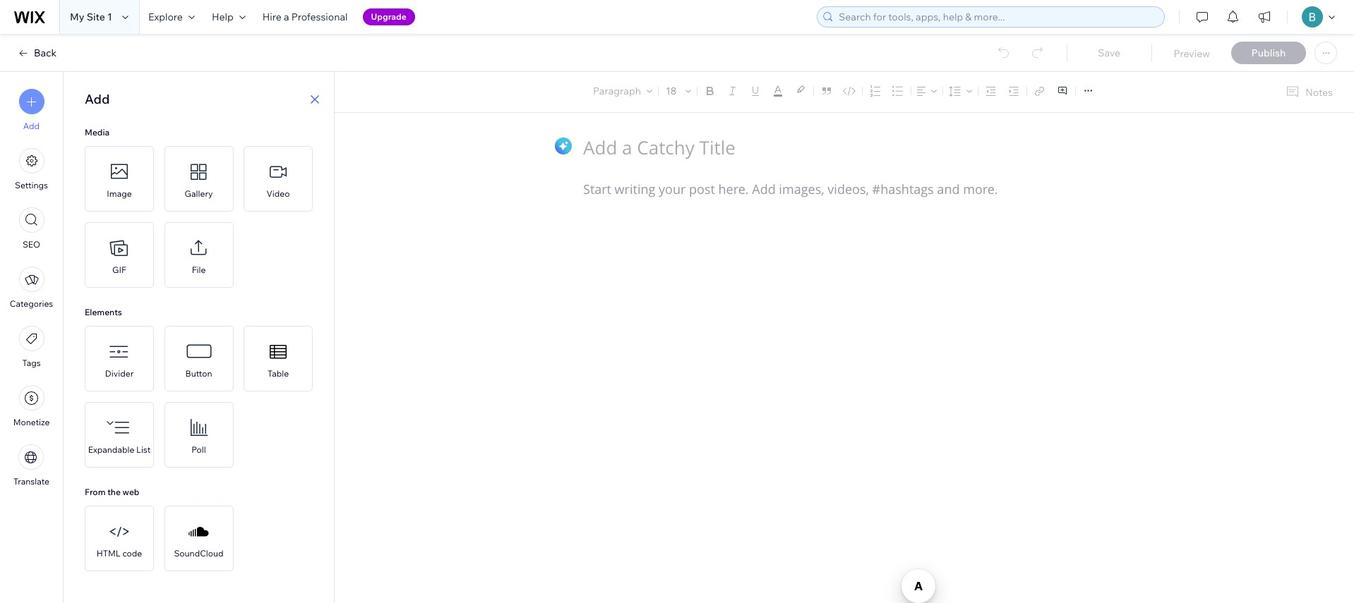 Task type: vqa. For each thing, say whether or not it's contained in the screenshot.
Sidebar element
no



Task type: locate. For each thing, give the bounding box(es) containing it.
expandable list
[[88, 445, 151, 456]]

expandable
[[88, 445, 134, 456]]

hire
[[263, 11, 282, 23]]

0 horizontal spatial add
[[23, 121, 40, 131]]

site
[[87, 11, 105, 23]]

paragraph
[[593, 85, 641, 97]]

file
[[192, 265, 206, 275]]

settings button
[[15, 148, 48, 191]]

1 vertical spatial add
[[23, 121, 40, 131]]

translate button
[[13, 445, 49, 487]]

video
[[267, 189, 290, 199]]

settings
[[15, 180, 48, 191]]

upgrade
[[371, 11, 407, 22]]

professional
[[291, 11, 348, 23]]

from the web
[[85, 487, 139, 498]]

tags button
[[19, 326, 44, 369]]

add up media
[[85, 91, 110, 107]]

upgrade button
[[363, 8, 415, 25]]

menu
[[0, 81, 63, 496]]

button
[[185, 369, 212, 379]]

help
[[212, 11, 234, 23]]

image
[[107, 189, 132, 199]]

menu containing add
[[0, 81, 63, 496]]

1 horizontal spatial add
[[85, 91, 110, 107]]

notes
[[1306, 86, 1333, 99]]

explore
[[148, 11, 183, 23]]

add
[[85, 91, 110, 107], [23, 121, 40, 131]]

add button
[[19, 89, 44, 131]]

html code
[[97, 549, 142, 559]]

add up settings button
[[23, 121, 40, 131]]

list
[[136, 445, 151, 456]]

0 vertical spatial add
[[85, 91, 110, 107]]



Task type: describe. For each thing, give the bounding box(es) containing it.
table
[[268, 369, 289, 379]]

notes button
[[1281, 83, 1338, 102]]

seo
[[23, 239, 40, 250]]

the
[[107, 487, 121, 498]]

my
[[70, 11, 84, 23]]

code
[[122, 549, 142, 559]]

Search for tools, apps, help & more... field
[[835, 7, 1160, 27]]

translate
[[13, 477, 49, 487]]

elements
[[85, 307, 122, 318]]

gallery
[[185, 189, 213, 199]]

categories button
[[10, 267, 53, 309]]

Add a Catchy Title text field
[[583, 135, 1091, 160]]

from
[[85, 487, 106, 498]]

paragraph button
[[590, 81, 655, 101]]

help button
[[203, 0, 254, 34]]

web
[[123, 487, 139, 498]]

my site 1
[[70, 11, 112, 23]]

divider
[[105, 369, 134, 379]]

hire a professional
[[263, 11, 348, 23]]

hire a professional link
[[254, 0, 356, 34]]

seo button
[[19, 208, 44, 250]]

a
[[284, 11, 289, 23]]

categories
[[10, 299, 53, 309]]

gif
[[112, 265, 126, 275]]

tags
[[22, 358, 41, 369]]

monetize
[[13, 417, 50, 428]]

poll
[[192, 445, 206, 456]]

html
[[97, 549, 121, 559]]

monetize button
[[13, 386, 50, 428]]

back
[[34, 47, 57, 59]]

media
[[85, 127, 110, 138]]

1
[[107, 11, 112, 23]]

back button
[[17, 47, 57, 59]]

add inside button
[[23, 121, 40, 131]]

soundcloud
[[174, 549, 224, 559]]



